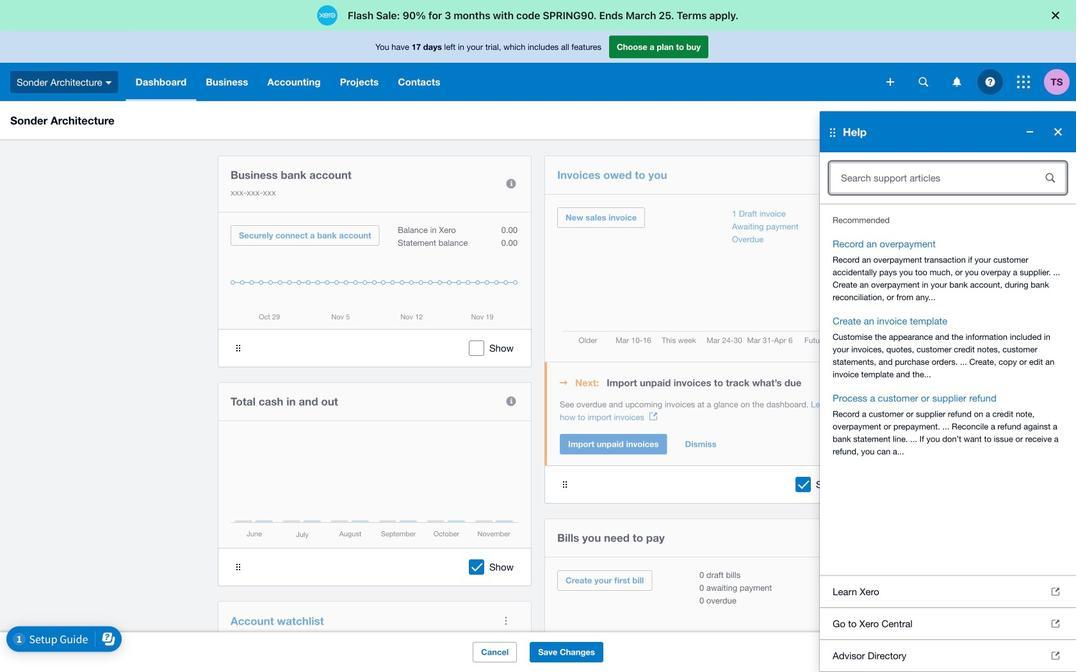 Task type: describe. For each thing, give the bounding box(es) containing it.
1 group from the top
[[820, 111, 1076, 673]]

Search support articles field
[[831, 166, 1030, 190]]

2 svg image from the left
[[953, 77, 961, 87]]



Task type: vqa. For each thing, say whether or not it's contained in the screenshot.
the Awaiting in Awaiting Payment None
no



Task type: locate. For each thing, give the bounding box(es) containing it.
1 svg image from the left
[[919, 77, 929, 87]]

0 horizontal spatial svg image
[[919, 77, 929, 87]]

1 horizontal spatial svg image
[[953, 77, 961, 87]]

collapse help menu image
[[1017, 119, 1043, 145]]

2 group from the top
[[820, 672, 1076, 673]]

dialog
[[0, 0, 1076, 31]]

panel body document
[[560, 398, 846, 424]]

group
[[820, 111, 1076, 673], [820, 672, 1076, 673]]

banner
[[0, 31, 1076, 673]]

opens in a new tab image
[[650, 413, 657, 421]]

submit search image
[[1038, 165, 1063, 191]]

svg image
[[1017, 76, 1030, 88], [986, 77, 995, 87], [887, 78, 894, 86], [105, 81, 112, 84]]

svg image
[[919, 77, 929, 87], [953, 77, 961, 87]]

close help menu image
[[1046, 119, 1071, 145]]



